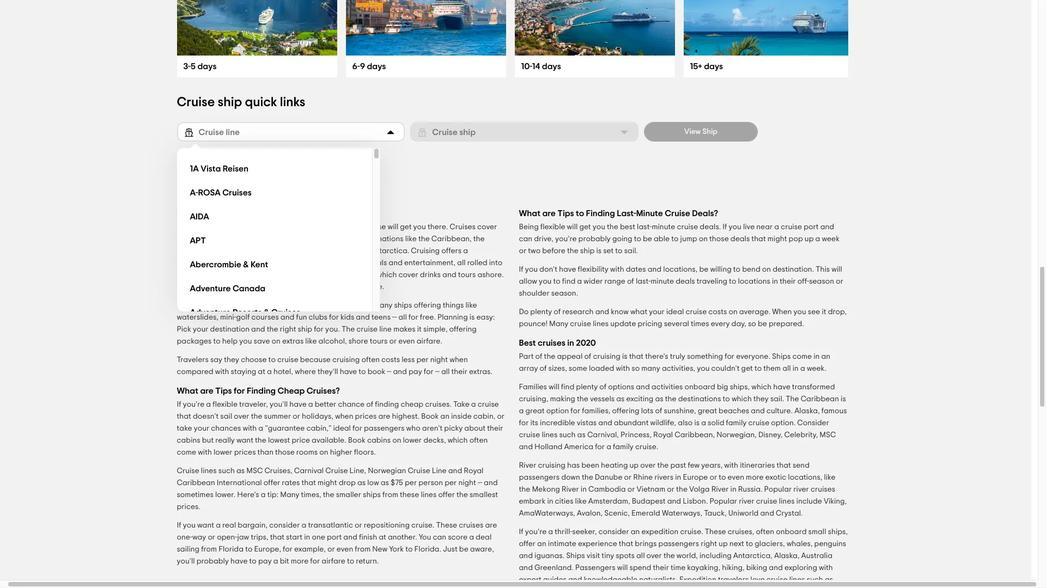 Task type: vqa. For each thing, say whether or not it's contained in the screenshot.
the top "Adventure"
yes



Task type: locate. For each thing, give the bounding box(es) containing it.
2 vertical spatial you're
[[525, 529, 547, 536]]

3-5 days link
[[183, 62, 217, 71]]

1 horizontal spatial onboard
[[776, 529, 807, 536]]

you're for if you're a flexible traveler, you'll have a better chance of finding cheap cruises. take a cruise that doesn't sail over the summer or holidays, when prices are highest. book an inside cabin, or take your chances with a "guarantee cabin," ideal for passengers who aren't picky about their cabins but really want the lowest price available. book cabins on lower decks, which often come with lower prices than those rooms on higher floors.
[[183, 401, 205, 409]]

with down australia
[[819, 565, 833, 572]]

antarctica,
[[734, 553, 773, 560]]

that inside if you want a real bargain, consider a transatlantic or repositioning cruise. these cruises are one-way or open-jaw trips, that start in one port and finish at another. you can score a deal sailing from florida to europe, for example, or even from new york to florida. just be aware, you'll probably have to pay a bit more for airfare to return.
[[270, 534, 285, 542]]

you inside if you want a real bargain, consider a transatlantic or repositioning cruise. these cruises are one-way or open-jaw trips, that start in one port and finish at another. you can score a deal sailing from florida to europe, for example, or even from new york to florida. just be aware, you'll probably have to pay a bit more for airfare to return.
[[183, 522, 196, 530]]

rosa
[[198, 188, 221, 197]]

traveler,
[[239, 401, 268, 409]]

be down average.
[[758, 321, 767, 328]]

are inside if you want a real bargain, consider a transatlantic or repositioning cruise. these cruises are one-way or open-jaw trips, that start in one port and finish at another. you can score a deal sailing from florida to europe, for example, or even from new york to florida. just be aware, you'll probably have to pay a bit more for airfare to return.
[[485, 522, 497, 530]]

1 adventure from the top
[[190, 284, 231, 293]]

in left cambodia at bottom
[[581, 486, 587, 494]]

able
[[654, 235, 670, 243]]

days for 10-14 days
[[542, 62, 561, 71]]

port inside if you want a real bargain, consider a transatlantic or repositioning cruise. these cruises are one-way or open-jaw trips, that start in one port and finish at another. you can score a deal sailing from florida to europe, for example, or even from new york to florida. just be aware, you'll probably have to pay a bit more for airfare to return.
[[327, 534, 342, 542]]

3 days from the left
[[542, 62, 561, 71]]

1 horizontal spatial cabins
[[367, 437, 391, 445]]

0 vertical spatial right
[[280, 326, 296, 334]]

their inside if you're a thrill-seeker, consider an expedition cruise. these cruises, often onboard small ships, offer an intimate experience that brings passengers right up next to glaciers, whales, penguins and iguanas. ships visit tiny spots all over the world, including antarctica, alaska, australia and greenland. passengers will spend their time kayaking, hiking, biking and exploring with expert guides and knowledgeable naturalists. expedition travelers love cruise lines suc
[[653, 565, 669, 572]]

carnival
[[294, 468, 324, 475]]

in left the week.
[[793, 365, 799, 373]]

consider
[[269, 522, 300, 530], [599, 529, 629, 536]]

up inside if you're a thrill-seeker, consider an expedition cruise. these cruises, often onboard small ships, offer an intimate experience that brings passengers right up next to glaciers, whales, penguins and iguanas. ships visit tiny spots all over the world, including antarctica, alaska, australia and greenland. passengers will spend their time kayaking, hiking, biking and exploring with expert guides and knowledgeable naturalists. expedition travelers love cruise lines suc
[[719, 541, 728, 548]]

msc inside families will find plenty of options and activities onboard big ships, which have transformed cruising, making the vessels as exciting as the destinations to which they sail. the caribbean is a great option for families, offering lots of sunshine, great beaches and culture. alaska, famous for its incredible vistas and abundant wildlife, also is a solid family cruise option. consider cruise lines such as carnival, princess, royal caribbean, norwegian, disney, celebrity, msc and holland america for a family cruise.
[[820, 432, 836, 439]]

waterslides,
[[177, 314, 219, 322]]

what are tips for finding cheap cruises?
[[177, 387, 340, 396]]

to down "big" on the bottom right
[[723, 396, 730, 403]]

the inside if you're a thrill-seeker, consider an expedition cruise. these cruises, often onboard small ships, offer an intimate experience that brings passengers right up next to glaciers, whales, penguins and iguanas. ships visit tiny spots all over the world, including antarctica, alaska, australia and greenland. passengers will spend their time kayaking, hiking, biking and exploring with expert guides and knowledgeable naturalists. expedition travelers love cruise lines suc
[[664, 553, 675, 560]]

example,
[[294, 546, 326, 554]]

& left the kent
[[243, 260, 249, 269]]

plenty inside families will find plenty of options and activities onboard big ships, which have transformed cruising, making the vessels as exciting as the destinations to which they sail. the caribbean is a great option for families, offering lots of sunshine, great beaches and culture. alaska, famous for its incredible vistas and abundant wildlife, also is a solid family cruise option. consider cruise lines such as carnival, princess, royal caribbean, norwegian, disney, celebrity, msc and holland america for a family cruise.
[[576, 384, 598, 391]]

why
[[177, 209, 194, 218]]

consider down 'scenic,'
[[599, 529, 629, 536]]

get inside 'part of the appeal of cruising is that there's truly something for everyone. ships come in an array of sizes, some loaded with so many activities, you couldn't get to them all in a week.'
[[742, 365, 753, 373]]

1a vista reisen
[[190, 164, 249, 173]]

viking,
[[824, 498, 847, 506]]

array
[[519, 365, 538, 373]]

many
[[374, 302, 393, 310], [642, 365, 661, 373]]

or right season
[[836, 278, 844, 286]]

have down them
[[774, 384, 791, 391]]

locations
[[738, 278, 771, 286]]

pricing
[[638, 321, 663, 328]]

1 vertical spatial finding
[[247, 387, 276, 396]]

passengers
[[576, 565, 616, 572]]

on down deals.
[[699, 235, 708, 243]]

1 vertical spatial plenty
[[576, 384, 598, 391]]

save
[[254, 338, 270, 346]]

take inside if you're a flexible traveler, you'll have a better chance of finding cheap cruises. take a cruise that doesn't sail over the summer or holidays, when prices are highest. book an inside cabin, or take your chances with a "guarantee cabin," ideal for passengers who aren't picky about their cabins but really want the lowest price available. book cabins on lower decks, which often come with lower prices than those rooms on higher floors.
[[177, 425, 192, 433]]

have inside if you want a real bargain, consider a transatlantic or repositioning cruise. these cruises are one-way or open-jaw trips, that start in one port and finish at another. you can score a deal sailing from florida to europe, for example, or even from new york to florida. just be aware, you'll probably have to pay a bit more for airfare to return.
[[231, 558, 248, 566]]

0 horizontal spatial such
[[218, 468, 235, 475]]

0 vertical spatial popular
[[765, 486, 792, 494]]

0 horizontal spatial port
[[327, 534, 342, 542]]

days right 5 at the top of page
[[198, 62, 217, 71]]

cruise right love
[[767, 577, 788, 584]]

emerald
[[632, 510, 661, 518]]

even up airfare
[[337, 546, 353, 554]]

1 horizontal spatial at
[[379, 534, 386, 542]]

that inside if you're a flexible traveler, you'll have a better chance of finding cheap cruises. take a cruise that doesn't sail over the summer or holidays, when prices are highest. book an inside cabin, or take your chances with a "guarantee cabin," ideal for passengers who aren't picky about their cabins but really want the lowest price available. book cabins on lower decks, which often come with lower prices than those rooms on higher floors.
[[177, 413, 191, 421]]

ships,
[[730, 384, 750, 391], [828, 529, 848, 536]]

0 horizontal spatial you'll
[[177, 558, 195, 566]]

1 horizontal spatial such
[[559, 432, 576, 439]]

pay inside travelers say they choose to cruise because cruising often costs less per night when compared with staying at a hotel, where they'll have to book -- and pay for -- all their extras.
[[409, 368, 422, 376]]

1 vertical spatial locations,
[[788, 474, 823, 482]]

1 horizontal spatial port
[[804, 223, 819, 231]]

deals down "live"
[[731, 235, 750, 243]]

at inside travelers say they choose to cruise because cruising often costs less per night when compared with staying at a hotel, where they'll have to book -- and pay for -- all their extras.
[[258, 368, 265, 376]]

0 vertical spatial those
[[710, 235, 729, 243]]

4 days from the left
[[704, 62, 723, 71]]

0 horizontal spatial costs
[[382, 356, 400, 364]]

cruise inside cruises also provide a wonderful option for families, with many ships offering things like waterslides, mini-golf courses and fun clubs for kids and teens -- all for free. planning is easy: pick your destination and the right ship for you. the cruise line makes it simple, offering packages to help you save on extras like alcohol, shore tours or even airfare.
[[357, 326, 378, 334]]

often inside if you're a thrill-seeker, consider an expedition cruise. these cruises, often onboard small ships, offer an intimate experience that brings passengers right up next to glaciers, whales, penguins and iguanas. ships visit tiny spots all over the world, including antarctica, alaska, australia and greenland. passengers will spend their time kayaking, hiking, biking and exploring with expert guides and knowledgeable naturalists. expedition travelers love cruise lines suc
[[756, 529, 775, 536]]

these
[[400, 492, 419, 499]]

a inside if you're a thrill-seeker, consider an expedition cruise. these cruises, often onboard small ships, offer an intimate experience that brings passengers right up next to glaciers, whales, penguins and iguanas. ships visit tiny spots all over the world, including antarctica, alaska, australia and greenland. passengers will spend their time kayaking, hiking, biking and exploring with expert guides and knowledgeable naturalists. expedition travelers love cruise lines suc
[[549, 529, 553, 536]]

many inside the 'do plenty of research and know what your ideal cruise costs on average. when you see it drop, pounce! many cruise lines update pricing several times every day, so be prepared.'
[[549, 321, 569, 328]]

line
[[226, 128, 240, 137], [380, 326, 392, 334]]

is inside cruises also provide a wonderful option for families, with many ships offering things like waterslides, mini-golf courses and fun clubs for kids and teens -- all for free. planning is easy: pick your destination and the right ship for you. the cruise line makes it simple, offering packages to help you save on extras like alcohol, shore tours or even airfare.
[[470, 314, 475, 322]]

offer down person
[[438, 492, 455, 499]]

cruise up disney,
[[749, 420, 770, 427]]

passengers down bucket on the left top of the page
[[272, 235, 313, 243]]

1 vertical spatial adventure
[[190, 308, 231, 317]]

onboard left "big" on the bottom right
[[685, 384, 716, 391]]

being flexible will get you the best last-minute cruise deals. if you live near a cruise port and can drive, you're probably going to be able to jump on those deals that might pop up a week or two before the ship is set to sail.
[[519, 223, 840, 255]]

to inside if you're a thrill-seeker, consider an expedition cruise. these cruises, often onboard small ships, offer an intimate experience that brings passengers right up next to glaciers, whales, penguins and iguanas. ships visit tiny spots all over the world, including antarctica, alaska, australia and greenland. passengers will spend their time kayaking, hiking, biking and exploring with expert guides and knowledgeable naturalists. expedition travelers love cruise lines suc
[[746, 541, 753, 548]]

0 horizontal spatial caribbean
[[177, 480, 215, 487]]

0 vertical spatial alaska,
[[213, 247, 239, 255]]

from up return.
[[355, 546, 371, 554]]

get inside if you have a place on your bucket list, chances are, a cruise will get you there. cruises cover the world, taking millions of passengers each year to destinations like the caribbean, the bahamas, alaska, europe, the mediterranean and even antarctica. cruising offers a tremendous value, with trips that include your lodging, meals and entertainment, all rolled into one. some cruise lines even offer fully inclusive vacations, which cover drinks and tours ashore. cruising means seeing the world while unpacking only once.
[[400, 223, 412, 231]]

you're for if you're a thrill-seeker, consider an expedition cruise. these cruises, often onboard small ships, offer an intimate experience that brings passengers right up next to glaciers, whales, penguins and iguanas. ships visit tiny spots all over the world, including antarctica, alaska, australia and greenland. passengers will spend their time kayaking, hiking, biking and exploring with expert guides and knowledgeable naturalists. expedition travelers love cruise lines suc
[[525, 529, 547, 536]]

cruise. inside families will find plenty of options and activities onboard big ships, which have transformed cruising, making the vessels as exciting as the destinations to which they sail. the caribbean is a great option for families, offering lots of sunshine, great beaches and culture. alaska, famous for its incredible vistas and abundant wildlife, also is a solid family cruise option. consider cruise lines such as carnival, princess, royal caribbean, norwegian, disney, celebrity, msc and holland america for a family cruise.
[[636, 444, 659, 451]]

ideal inside if you're a flexible traveler, you'll have a better chance of finding cheap cruises. take a cruise that doesn't sail over the summer or holidays, when prices are highest. book an inside cabin, or take your chances with a "guarantee cabin," ideal for passengers who aren't picky about their cabins but really want the lowest price available. book cabins on lower decks, which often come with lower prices than those rooms on higher floors.
[[333, 425, 351, 433]]

ideal
[[667, 309, 684, 316], [333, 425, 351, 433]]

lines inside if you have a place on your bucket list, chances are, a cruise will get you there. cruises cover the world, taking millions of passengers each year to destinations like the caribbean, the bahamas, alaska, europe, the mediterranean and even antarctica. cruising offers a tremendous value, with trips that include your lodging, meals and entertainment, all rolled into one. some cruise lines even offer fully inclusive vacations, which cover drinks and tours ashore. cruising means seeing the world while unpacking only once.
[[238, 271, 253, 279]]

1 horizontal spatial more
[[746, 474, 764, 482]]

be down score
[[459, 546, 469, 554]]

kayaking,
[[688, 565, 721, 572]]

what down compared
[[177, 387, 198, 396]]

tips for to
[[558, 209, 574, 218]]

0 vertical spatial book
[[421, 413, 439, 421]]

fully
[[292, 271, 306, 279]]

seeker,
[[572, 529, 597, 536]]

ship inside popup button
[[460, 128, 476, 137]]

option up 'fun'
[[292, 302, 315, 310]]

drop
[[339, 480, 356, 487]]

if for if you're a flexible traveler, you'll have a better chance of finding cheap cruises. take a cruise that doesn't sail over the summer or holidays, when prices are highest. book an inside cabin, or take your chances with a "guarantee cabin," ideal for passengers who aren't picky about their cabins but really want the lowest price available. book cabins on lower decks, which often come with lower prices than those rooms on higher floors.
[[177, 401, 181, 409]]

2 horizontal spatial cruising
[[593, 353, 621, 361]]

1 horizontal spatial tours
[[458, 271, 476, 279]]

1 horizontal spatial costs
[[709, 309, 727, 316]]

cruise down its
[[519, 432, 540, 439]]

is inside being flexible will get you the best last-minute cruise deals. if you live near a cruise port and can drive, you're probably going to be able to jump on those deals that might pop up a week or two before the ship is set to sail.
[[597, 247, 602, 255]]

cruise.
[[636, 444, 659, 451], [412, 522, 435, 530], [681, 529, 704, 536]]

1 horizontal spatial those
[[710, 235, 729, 243]]

0 horizontal spatial the
[[342, 326, 355, 334]]

0 horizontal spatial come
[[177, 449, 196, 457]]

your inside cruises also provide a wonderful option for families, with many ships offering things like waterslides, mini-golf courses and fun clubs for kids and teens -- all for free. planning is easy: pick your destination and the right ship for you. the cruise line makes it simple, offering packages to help you save on extras like alcohol, shore tours or even airfare.
[[193, 326, 208, 334]]

1 vertical spatial many
[[280, 492, 299, 499]]

a left real
[[216, 522, 221, 530]]

and inside travelers say they choose to cruise because cruising often costs less per night when compared with staying at a hotel, where they'll have to book -- and pay for -- all their extras.
[[393, 368, 407, 376]]

0 horizontal spatial world,
[[190, 235, 211, 243]]

0 horizontal spatial want
[[197, 522, 214, 530]]

visit
[[587, 553, 600, 560]]

0 horizontal spatial family
[[613, 444, 634, 451]]

from down $75
[[383, 492, 398, 499]]

1 horizontal spatial line
[[380, 326, 392, 334]]

alaska, inside if you're a thrill-seeker, consider an expedition cruise. these cruises, often onboard small ships, offer an intimate experience that brings passengers right up next to glaciers, whales, penguins and iguanas. ships visit tiny spots all over the world, including antarctica, alaska, australia and greenland. passengers will spend their time kayaking, hiking, biking and exploring with expert guides and knowledgeable naturalists. expedition travelers love cruise lines suc
[[775, 553, 800, 560]]

biking
[[747, 565, 768, 572]]

1 vertical spatial also
[[678, 420, 693, 427]]

0 vertical spatial port
[[804, 223, 819, 231]]

0 horizontal spatial offering
[[414, 302, 441, 310]]

and inside the 'do plenty of research and know what your ideal cruise costs on average. when you see it drop, pounce! many cruise lines update pricing several times every day, so be prepared.'
[[596, 309, 609, 316]]

knowledgeable
[[584, 577, 638, 584]]

alaska, down the taking
[[213, 247, 239, 255]]

your inside if you're a flexible traveler, you'll have a better chance of finding cheap cruises. take a cruise that doesn't sail over the summer or holidays, when prices are highest. book an inside cabin, or take your chances with a "guarantee cabin," ideal for passengers who aren't picky about their cabins but really want the lowest price available. book cabins on lower decks, which often come with lower prices than those rooms on higher floors.
[[194, 425, 209, 433]]

alaska, inside families will find plenty of options and activities onboard big ships, which have transformed cruising, making the vessels as exciting as the destinations to which they sail. the caribbean is a great option for families, offering lots of sunshine, great beaches and culture. alaska, famous for its incredible vistas and abundant wildlife, also is a solid family cruise option. consider cruise lines such as carnival, princess, royal caribbean, norwegian, disney, celebrity, msc and holland america for a family cruise.
[[795, 408, 820, 415]]

0 vertical spatial up
[[805, 235, 814, 243]]

list box
[[177, 148, 381, 325]]

0 horizontal spatial what
[[177, 387, 198, 396]]

consider inside if you want a real bargain, consider a transatlantic or repositioning cruise. these cruises are one-way or open-jaw trips, that start in one port and finish at another. you can score a deal sailing from florida to europe, for example, or even from new york to florida. just be aware, you'll probably have to pay a bit more for airfare to return.
[[269, 522, 300, 530]]

your down doesn't
[[194, 425, 209, 433]]

0 horizontal spatial finding
[[247, 387, 276, 396]]

sizes,
[[549, 365, 567, 373]]

1 days from the left
[[198, 62, 217, 71]]

might left drop
[[318, 480, 337, 487]]

many inside cruises also provide a wonderful option for families, with many ships offering things like waterslides, mini-golf courses and fun clubs for kids and teens -- all for free. planning is easy: pick your destination and the right ship for you. the cruise line makes it simple, offering packages to help you save on extras like alcohol, shore tours or even airfare.
[[374, 302, 393, 310]]

right up extras at bottom
[[280, 326, 296, 334]]

also inside cruises also provide a wonderful option for families, with many ships offering things like waterslides, mini-golf courses and fun clubs for kids and teens -- all for free. planning is easy: pick your destination and the right ship for you. the cruise line makes it simple, offering packages to help you save on extras like alcohol, shore tours or even airfare.
[[205, 302, 219, 310]]

apt
[[190, 236, 206, 245]]

0 vertical spatial such
[[559, 432, 576, 439]]

even inside if you want a real bargain, consider a transatlantic or repositioning cruise. these cruises are one-way or open-jaw trips, that start in one port and finish at another. you can score a deal sailing from florida to europe, for example, or even from new york to florida. just be aware, you'll probably have to pay a bit more for airfare to return.
[[337, 546, 353, 554]]

1 horizontal spatial the
[[786, 396, 799, 403]]

all inside travelers say they choose to cruise because cruising often costs less per night when compared with staying at a hotel, where they'll have to book -- and pay for -- all their extras.
[[441, 368, 450, 376]]

caribbean, inside if you have a place on your bucket list, chances are, a cruise will get you there. cruises cover the world, taking millions of passengers each year to destinations like the caribbean, the bahamas, alaska, europe, the mediterranean and even antarctica. cruising offers a tremendous value, with trips that include your lodging, meals and entertainment, all rolled into one. some cruise lines even offer fully inclusive vacations, which cover drinks and tours ashore. cruising means seeing the world while unpacking only once.
[[432, 235, 472, 243]]

1 vertical spatial they
[[754, 396, 769, 403]]

lines down person
[[421, 492, 437, 499]]

1 vertical spatial caribbean
[[177, 480, 215, 487]]

to
[[576, 209, 584, 218], [352, 235, 359, 243], [634, 235, 642, 243], [672, 235, 679, 243], [616, 247, 623, 255], [734, 266, 741, 274], [554, 278, 561, 286], [729, 278, 737, 286], [213, 338, 221, 346], [269, 356, 276, 364], [755, 365, 762, 373], [359, 368, 366, 376], [723, 396, 730, 403], [719, 474, 726, 482], [746, 541, 753, 548], [245, 546, 253, 554], [406, 546, 413, 554], [249, 558, 257, 566], [347, 558, 354, 566]]

lower down who
[[403, 437, 422, 445]]

the right times, at the left
[[323, 492, 334, 499]]

0 vertical spatial plenty
[[531, 309, 552, 316]]

the inside cruises also provide a wonderful option for families, with many ships offering things like waterslides, mini-golf courses and fun clubs for kids and teens -- all for free. planning is easy: pick your destination and the right ship for you. the cruise line makes it simple, offering packages to help you save on extras like alcohol, shore tours or even airfare.
[[342, 326, 355, 334]]

caribbean,
[[432, 235, 472, 243], [675, 432, 715, 439]]

lines inside the 'do plenty of research and know what your ideal cruise costs on average. when you see it drop, pounce! many cruise lines update pricing several times every day, so be prepared.'
[[593, 321, 609, 328]]

often inside if you're a flexible traveler, you'll have a better chance of finding cheap cruises. take a cruise that doesn't sail over the summer or holidays, when prices are highest. book an inside cabin, or take your chances with a "guarantee cabin," ideal for passengers who aren't picky about their cabins but really want the lowest price available. book cabins on lower decks, which often come with lower prices than those rooms on higher floors.
[[470, 437, 488, 445]]

cruise
[[177, 96, 215, 109], [199, 128, 224, 137], [432, 128, 458, 137], [665, 209, 690, 218], [177, 468, 199, 475], [326, 468, 348, 475], [408, 468, 430, 475]]

often up glaciers,
[[756, 529, 775, 536]]

cruise inside if you're a thrill-seeker, consider an expedition cruise. these cruises, often onboard small ships, offer an intimate experience that brings passengers right up next to glaciers, whales, penguins and iguanas. ships visit tiny spots all over the world, including antarctica, alaska, australia and greenland. passengers will spend their time kayaking, hiking, biking and exploring with expert guides and knowledgeable naturalists. expedition travelers love cruise lines suc
[[767, 577, 788, 584]]

europe, inside if you have a place on your bucket list, chances are, a cruise will get you there. cruises cover the world, taking millions of passengers each year to destinations like the caribbean, the bahamas, alaska, europe, the mediterranean and even antarctica. cruising offers a tremendous value, with trips that include your lodging, meals and entertainment, all rolled into one. some cruise lines even offer fully inclusive vacations, which cover drinks and tours ashore. cruising means seeing the world while unpacking only once.
[[240, 247, 267, 255]]

2 vertical spatial offering
[[612, 408, 640, 415]]

norwegian,
[[717, 432, 757, 439]]

do plenty of research and know what your ideal cruise costs on average. when you see it drop, pounce! many cruise lines update pricing several times every day, so be prepared.
[[519, 309, 847, 328]]

1 vertical spatial caribbean,
[[675, 432, 715, 439]]

norwegian
[[368, 468, 406, 475]]

heating
[[601, 462, 628, 470]]

such
[[559, 432, 576, 439], [218, 468, 235, 475]]

days for 3-5 days
[[198, 62, 217, 71]]

is left "solid"
[[695, 420, 700, 427]]

0 vertical spatial line
[[226, 128, 240, 137]]

which
[[377, 271, 397, 279], [752, 384, 772, 391], [732, 396, 752, 403], [448, 437, 468, 445]]

find up the season.
[[562, 278, 576, 286]]

1 horizontal spatial royal
[[654, 432, 673, 439]]

offering up abundant
[[612, 408, 640, 415]]

for left its
[[519, 420, 529, 427]]

with
[[243, 259, 257, 267], [610, 266, 624, 274], [358, 302, 372, 310], [616, 365, 630, 373], [215, 368, 229, 376], [243, 425, 257, 433], [198, 449, 212, 457], [725, 462, 739, 470], [819, 565, 833, 572]]

1 horizontal spatial come
[[793, 353, 812, 361]]

cruise inside popup button
[[432, 128, 458, 137]]

up left next
[[719, 541, 728, 548]]

1 vertical spatial such
[[218, 468, 235, 475]]

flexible
[[541, 223, 566, 231], [213, 401, 238, 409]]

0 horizontal spatial those
[[275, 449, 295, 457]]

guides
[[543, 577, 567, 584]]

1 horizontal spatial lower
[[403, 437, 422, 445]]

be up traveling on the right top
[[700, 266, 709, 274]]

the right before
[[567, 247, 579, 255]]

a up the taking
[[216, 223, 221, 231]]

offer inside if you have a place on your bucket list, chances are, a cruise will get you there. cruises cover the world, taking millions of passengers each year to destinations like the caribbean, the bahamas, alaska, europe, the mediterranean and even antarctica. cruising offers a tremendous value, with trips that include your lodging, meals and entertainment, all rolled into one. some cruise lines even offer fully inclusive vacations, which cover drinks and tours ashore. cruising means seeing the world while unpacking only once.
[[273, 271, 290, 279]]

pay inside if you want a real bargain, consider a transatlantic or repositioning cruise. these cruises are one-way or open-jaw trips, that start in one port and finish at another. you can score a deal sailing from florida to europe, for example, or even from new york to florida. just be aware, you'll probably have to pay a bit more for airfare to return.
[[258, 558, 272, 566]]

bahamas,
[[177, 247, 212, 255]]

caribbean
[[801, 396, 839, 403], [177, 480, 215, 487]]

to left last-
[[576, 209, 584, 218]]

also up waterslides,
[[205, 302, 219, 310]]

can inside being flexible will get you the best last-minute cruise deals. if you live near a cruise port and can drive, you're probably going to be able to jump on those deals that might pop up a week or two before the ship is set to sail.
[[519, 235, 533, 243]]

option inside families will find plenty of options and activities onboard big ships, which have transformed cruising, making the vessels as exciting as the destinations to which they sail. the caribbean is a great option for families, offering lots of sunshine, great beaches and culture. alaska, famous for its incredible vistas and abundant wildlife, also is a solid family cruise option. consider cruise lines such as carnival, princess, royal caribbean, norwegian, disney, celebrity, msc and holland america for a family cruise.
[[547, 408, 569, 415]]

0 vertical spatial flexible
[[541, 223, 566, 231]]

of right the part
[[536, 353, 543, 361]]

if down amawaterways,
[[519, 529, 524, 536]]

beaches
[[719, 408, 750, 415]]

off-
[[798, 278, 810, 286]]

of left "finding"
[[366, 401, 373, 409]]

naturalists.
[[639, 577, 678, 584]]

0 vertical spatial often
[[362, 356, 380, 364]]

to inside if you have a place on your bucket list, chances are, a cruise will get you there. cruises cover the world, taking millions of passengers each year to destinations like the caribbean, the bahamas, alaska, europe, the mediterranean and even antarctica. cruising offers a tremendous value, with trips that include your lodging, meals and entertainment, all rolled into one. some cruise lines even offer fully inclusive vacations, which cover drinks and tours ashore. cruising means seeing the world while unpacking only once.
[[352, 235, 359, 243]]

and left "know"
[[596, 309, 609, 316]]

onboard
[[685, 384, 716, 391], [776, 529, 807, 536]]

0 vertical spatial offering
[[414, 302, 441, 310]]

a inside the cruise lines such as msc cruises, carnival cruise line, norwegian cruise line and royal caribbean international offer rates that might drop as low as $75 per person per night -- and sometimes lower. here's a tip: many times, the smaller ships from these lines offer the smallest prices.
[[261, 492, 266, 499]]

ideal up the available.
[[333, 425, 351, 433]]

2020
[[576, 339, 596, 348]]

"guarantee
[[265, 425, 305, 433]]

days right 9 on the top of the page
[[367, 62, 386, 71]]

on right save
[[272, 338, 281, 346]]

might inside being flexible will get you the best last-minute cruise deals. if you live near a cruise port and can drive, you're probably going to be able to jump on those deals that might pop up a week or two before the ship is set to sail.
[[768, 235, 787, 243]]

cruises right there.
[[450, 223, 476, 231]]

6-9 days
[[352, 62, 386, 71]]

0 horizontal spatial great
[[526, 408, 545, 415]]

europe, inside if you want a real bargain, consider a transatlantic or repositioning cruise. these cruises are one-way or open-jaw trips, that start in one port and finish at another. you can score a deal sailing from florida to europe, for example, or even from new york to florida. just be aware, you'll probably have to pay a bit more for airfare to return.
[[254, 546, 281, 554]]

lines inside river cruising has been heating up over the past few years, with itineraries that send passengers down the danube or rhine rivers in europe or to even more exotic locations, like the mekong river in cambodia or vietnam or the volga river in russia. popular river cruises embark in cities like amsterdam, budapest and lisbon. popular river cruise lines include viking, amawaterways, avalon, scenic, emerald waterways, tauck, uniworld and crystal.
[[779, 498, 795, 506]]

be inside if you want a real bargain, consider a transatlantic or repositioning cruise. these cruises are one-way or open-jaw trips, that start in one port and finish at another. you can score a deal sailing from florida to europe, for example, or even from new york to florida. just be aware, you'll probably have to pay a bit more for airfare to return.
[[459, 546, 469, 554]]

to left bend
[[734, 266, 741, 274]]

2 days from the left
[[367, 62, 386, 71]]

if inside if you want a real bargain, consider a transatlantic or repositioning cruise. these cruises are one-way or open-jaw trips, that start in one port and finish at another. you can score a deal sailing from florida to europe, for example, or even from new york to florida. just be aware, you'll probably have to pay a bit more for airfare to return.
[[177, 522, 181, 530]]

you'll
[[270, 401, 288, 409], [177, 558, 195, 566]]

caribbean, inside families will find plenty of options and activities onboard big ships, which have transformed cruising, making the vessels as exciting as the destinations to which they sail. the caribbean is a great option for families, offering lots of sunshine, great beaches and culture. alaska, famous for its incredible vistas and abundant wildlife, also is a solid family cruise option. consider cruise lines such as carnival, princess, royal caribbean, norwegian, disney, celebrity, msc and holland america for a family cruise.
[[675, 432, 715, 439]]

crystal.
[[776, 510, 803, 518]]

of inside if you're a flexible traveler, you'll have a better chance of finding cheap cruises. take a cruise that doesn't sail over the summer or holidays, when prices are highest. book an inside cabin, or take your chances with a "guarantee cabin," ideal for passengers who aren't picky about their cabins but really want the lowest price available. book cabins on lower decks, which often come with lower prices than those rooms on higher floors.
[[366, 401, 373, 409]]

1 vertical spatial often
[[470, 437, 488, 445]]

1 vertical spatial last-
[[636, 278, 651, 286]]

their down the cabin, on the bottom of page
[[487, 425, 503, 433]]

view
[[685, 128, 701, 136]]

appeal
[[557, 353, 583, 361]]

even down the kent
[[255, 271, 272, 279]]

provide
[[221, 302, 248, 310]]

easy:
[[477, 314, 495, 322]]

flexible up the drive, at the right top
[[541, 223, 566, 231]]

if for if you don't have flexibility with dates and locations, be willing to bend on destination. this will allow you to find a wider range of last-minute deals traveling to locations in their off-season or shoulder season.
[[519, 266, 524, 274]]

last- down minute
[[637, 223, 652, 231]]

and inside if you want a real bargain, consider a transatlantic or repositioning cruise. these cruises are one-way or open-jaw trips, that start in one port and finish at another. you can score a deal sailing from florida to europe, for example, or even from new york to florida. just be aware, you'll probably have to pay a bit more for airfare to return.
[[344, 534, 357, 542]]

0 vertical spatial you're
[[555, 235, 577, 243]]

with inside river cruising has been heating up over the past few years, with itineraries that send passengers down the danube or rhine rivers in europe or to even more exotic locations, like the mekong river in cambodia or vietnam or the volga river in russia. popular river cruises embark in cities like amsterdam, budapest and lisbon. popular river cruise lines include viking, amawaterways, avalon, scenic, emerald waterways, tauck, uniworld and crystal.
[[725, 462, 739, 470]]

tours right shore
[[370, 338, 388, 346]]

0 vertical spatial many
[[374, 302, 393, 310]]

have inside travelers say they choose to cruise because cruising often costs less per night when compared with staying at a hotel, where they'll have to book -- and pay for -- all their extras.
[[340, 368, 357, 376]]

on up day,
[[729, 309, 738, 316]]

caribbean inside families will find plenty of options and activities onboard big ships, which have transformed cruising, making the vessels as exciting as the destinations to which they sail. the caribbean is a great option for families, offering lots of sunshine, great beaches and culture. alaska, famous for its incredible vistas and abundant wildlife, also is a solid family cruise option. consider cruise lines such as carnival, princess, royal caribbean, norwegian, disney, celebrity, msc and holland america for a family cruise.
[[801, 396, 839, 403]]

0 vertical spatial sail.
[[624, 247, 638, 255]]

live
[[743, 223, 755, 231]]

person
[[419, 480, 443, 487]]

cruising up they'll
[[332, 356, 360, 364]]

that left doesn't
[[177, 413, 191, 421]]

even inside cruises also provide a wonderful option for families, with many ships offering things like waterslides, mini-golf courses and fun clubs for kids and teens -- all for free. planning is easy: pick your destination and the right ship for you. the cruise line makes it simple, offering packages to help you save on extras like alcohol, shore tours or even airfare.
[[399, 338, 415, 346]]

lines up holland
[[542, 432, 558, 439]]

disney,
[[759, 432, 783, 439]]

in up appeal
[[568, 339, 574, 348]]

2 vertical spatial cruises
[[459, 522, 484, 530]]

on inside if you don't have flexibility with dates and locations, be willing to bend on destination. this will allow you to find a wider range of last-minute deals traveling to locations in their off-season or shoulder season.
[[762, 266, 771, 274]]

pay
[[409, 368, 422, 376], [258, 558, 272, 566]]

ships down low
[[363, 492, 381, 499]]

1 horizontal spatial you're
[[525, 529, 547, 536]]

deals
[[731, 235, 750, 243], [676, 278, 695, 286]]

line inside cruises also provide a wonderful option for families, with many ships offering things like waterslides, mini-golf courses and fun clubs for kids and teens -- all for free. planning is easy: pick your destination and the right ship for you. the cruise line makes it simple, offering packages to help you save on extras like alcohol, shore tours or even airfare.
[[380, 326, 392, 334]]

0 horizontal spatial also
[[205, 302, 219, 310]]

want up way
[[197, 522, 214, 530]]

cruises also provide a wonderful option for families, with many ships offering things like waterslides, mini-golf courses and fun clubs for kids and teens -- all for free. planning is easy: pick your destination and the right ship for you. the cruise line makes it simple, offering packages to help you save on extras like alcohol, shore tours or even airfare.
[[177, 302, 495, 346]]

1 vertical spatial families,
[[582, 408, 611, 415]]

that inside 'part of the appeal of cruising is that there's truly something for everyone. ships come in an array of sizes, some loaded with so many activities, you couldn't get to them all in a week.'
[[629, 353, 644, 361]]

1 vertical spatial probably
[[197, 558, 229, 566]]

0 horizontal spatial more
[[291, 558, 309, 566]]

with down 'say'
[[215, 368, 229, 376]]

trips,
[[251, 534, 268, 542]]

0 vertical spatial also
[[205, 302, 219, 310]]

days for 6-9 days
[[367, 62, 386, 71]]

locations, down being flexible will get you the best last-minute cruise deals. if you live near a cruise port and can drive, you're probably going to be able to jump on those deals that might pop up a week or two before the ship is set to sail.
[[664, 266, 698, 274]]

plenty up vessels
[[576, 384, 598, 391]]

1 vertical spatial costs
[[382, 356, 400, 364]]

to inside 'part of the appeal of cruising is that there's truly something for everyone. ships come in an array of sizes, some loaded with so many activities, you couldn't get to them all in a week.'
[[755, 365, 762, 373]]

rates
[[282, 480, 300, 487]]

book
[[368, 368, 385, 376]]

packages
[[177, 338, 212, 346]]

those inside being flexible will get you the best last-minute cruise deals. if you live near a cruise port and can drive, you're probably going to be able to jump on those deals that might pop up a week or two before the ship is set to sail.
[[710, 235, 729, 243]]

0 horizontal spatial locations,
[[664, 266, 698, 274]]

0 vertical spatial it
[[822, 309, 827, 316]]

what for what are tips to finding last-minute cruise deals?
[[519, 209, 541, 218]]

of down the season.
[[554, 309, 561, 316]]

1 horizontal spatial locations,
[[788, 474, 823, 482]]

chances
[[311, 223, 341, 231], [211, 425, 241, 433]]

you inside 'part of the appeal of cruising is that there's truly something for everyone. ships come in an array of sizes, some loaded with so many activities, you couldn't get to them all in a week.'
[[697, 365, 710, 373]]

1 vertical spatial option
[[547, 408, 569, 415]]

families, inside families will find plenty of options and activities onboard big ships, which have transformed cruising, making the vessels as exciting as the destinations to which they sail. the caribbean is a great option for families, offering lots of sunshine, great beaches and culture. alaska, famous for its incredible vistas and abundant wildlife, also is a solid family cruise option. consider cruise lines such as carnival, princess, royal caribbean, norwegian, disney, celebrity, msc and holland america for a family cruise.
[[582, 408, 611, 415]]

0 vertical spatial europe,
[[240, 247, 267, 255]]

0 vertical spatial cruising
[[177, 179, 226, 192]]

cruise. down princess,
[[636, 444, 659, 451]]

such inside families will find plenty of options and activities onboard big ships, which have transformed cruising, making the vessels as exciting as the destinations to which they sail. the caribbean is a great option for families, offering lots of sunshine, great beaches and culture. alaska, famous for its incredible vistas and abundant wildlife, also is a solid family cruise option. consider cruise lines such as carnival, princess, royal caribbean, norwegian, disney, celebrity, msc and holland america for a family cruise.
[[559, 432, 576, 439]]

0 vertical spatial many
[[549, 321, 569, 328]]

and up carnival,
[[599, 420, 613, 427]]

the up rolled
[[474, 235, 485, 243]]

cruise inside travelers say they choose to cruise because cruising often costs less per night when compared with staying at a hotel, where they'll have to book -- and pay for -- all their extras.
[[277, 356, 299, 364]]

family
[[726, 420, 747, 427], [613, 444, 634, 451]]

to inside river cruising has been heating up over the past few years, with itineraries that send passengers down the danube or rhine rivers in europe or to even more exotic locations, like the mekong river in cambodia or vietnam or the volga river in russia. popular river cruises embark in cities like amsterdam, budapest and lisbon. popular river cruise lines include viking, amawaterways, avalon, scenic, emerald waterways, tauck, uniworld and crystal.
[[719, 474, 726, 482]]

value,
[[220, 259, 241, 267]]

that inside the cruise lines such as msc cruises, carnival cruise line, norwegian cruise line and royal caribbean international offer rates that might drop as low as $75 per person per night -- and sometimes lower. here's a tip: many times, the smaller ships from these lines offer the smallest prices.
[[302, 480, 316, 487]]

popular down "exotic"
[[765, 486, 792, 494]]

for up you.
[[329, 314, 339, 322]]

so inside 'part of the appeal of cruising is that there's truly something for everyone. ships come in an array of sizes, some loaded with so many activities, you couldn't get to them all in a week.'
[[632, 365, 640, 373]]

0 horizontal spatial deals
[[676, 278, 695, 286]]

0 vertical spatial probably
[[579, 235, 611, 243]]

many inside the cruise lines such as msc cruises, carnival cruise line, norwegian cruise line and royal caribbean international offer rates that might drop as low as $75 per person per night -- and sometimes lower. here's a tip: many times, the smaller ships from these lines offer the smallest prices.
[[280, 492, 299, 499]]

popular up tauck,
[[710, 498, 738, 506]]

0 horizontal spatial probably
[[197, 558, 229, 566]]

2 vertical spatial cruising
[[177, 283, 206, 291]]

budapest
[[632, 498, 666, 506]]

or down years,
[[710, 474, 717, 482]]

wildlife,
[[651, 420, 677, 427]]

night
[[430, 356, 448, 364], [459, 480, 476, 487]]

1 vertical spatial so
[[632, 365, 640, 373]]

such up international
[[218, 468, 235, 475]]

0 vertical spatial royal
[[654, 432, 673, 439]]

have down cheap in the bottom of the page
[[290, 401, 307, 409]]

millions
[[236, 235, 262, 243]]

1 vertical spatial europe,
[[254, 546, 281, 554]]

0 vertical spatial come
[[793, 353, 812, 361]]

travelers
[[177, 356, 209, 364]]

0 vertical spatial caribbean,
[[432, 235, 472, 243]]

& right resorts
[[264, 308, 269, 317]]

lines inside if you're a thrill-seeker, consider an expedition cruise. these cruises, often onboard small ships, offer an intimate experience that brings passengers right up next to glaciers, whales, penguins and iguanas. ships visit tiny spots all over the world, including antarctica, alaska, australia and greenland. passengers will spend their time kayaking, hiking, biking and exploring with expert guides and knowledgeable naturalists. expedition travelers love cruise lines suc
[[790, 577, 805, 584]]

1 horizontal spatial what
[[519, 209, 541, 218]]

families will find plenty of options and activities onboard big ships, which have transformed cruising, making the vessels as exciting as the destinations to which they sail. the caribbean is a great option for families, offering lots of sunshine, great beaches and culture. alaska, famous for its incredible vistas and abundant wildlife, also is a solid family cruise option. consider cruise lines such as carnival, princess, royal caribbean, norwegian, disney, celebrity, msc and holland america for a family cruise.
[[519, 384, 847, 451]]

locations, inside if you don't have flexibility with dates and locations, be willing to bend on destination. this will allow you to find a wider range of last-minute deals traveling to locations in their off-season or shoulder season.
[[664, 266, 698, 274]]

river down holland
[[519, 462, 537, 470]]

for inside travelers say they choose to cruise because cruising often costs less per night when compared with staying at a hotel, where they'll have to book -- and pay for -- all their extras.
[[424, 368, 434, 376]]

of inside if you don't have flexibility with dates and locations, be willing to bend on destination. this will allow you to find a wider range of last-minute deals traveling to locations in their off-season or shoulder season.
[[627, 278, 634, 286]]

up
[[805, 235, 814, 243], [630, 462, 639, 470], [719, 541, 728, 548]]

1 horizontal spatial sail.
[[771, 396, 785, 403]]

over inside if you're a thrill-seeker, consider an expedition cruise. these cruises, often onboard small ships, offer an intimate experience that brings passengers right up next to glaciers, whales, penguins and iguanas. ships visit tiny spots all over the world, including antarctica, alaska, australia and greenland. passengers will spend their time kayaking, hiking, biking and exploring with expert guides and knowledgeable naturalists. expedition travelers love cruise lines suc
[[647, 553, 662, 560]]

2 cabins from the left
[[367, 437, 391, 445]]

1 horizontal spatial night
[[459, 480, 476, 487]]

1 horizontal spatial it
[[822, 309, 827, 316]]

1 horizontal spatial family
[[726, 420, 747, 427]]

of inside if you have a place on your bucket list, chances are, a cruise will get you there. cruises cover the world, taking millions of passengers each year to destinations like the caribbean, the bahamas, alaska, europe, the mediterranean and even antarctica. cruising offers a tremendous value, with trips that include your lodging, meals and entertainment, all rolled into one. some cruise lines even offer fully inclusive vacations, which cover drinks and tours ashore. cruising means seeing the world while unpacking only once.
[[264, 235, 271, 243]]

itineraries
[[740, 462, 775, 470]]

exploring
[[785, 565, 818, 572]]

1 vertical spatial many
[[642, 365, 661, 373]]

cruising inside travelers say they choose to cruise because cruising often costs less per night when compared with staying at a hotel, where they'll have to book -- and pay for -- all their extras.
[[332, 356, 360, 364]]

to down everyone.
[[755, 365, 762, 373]]

have inside if you don't have flexibility with dates and locations, be willing to bend on destination. this will allow you to find a wider range of last-minute deals traveling to locations in their off-season or shoulder season.
[[559, 266, 576, 274]]

the left vessels
[[577, 396, 589, 403]]

jaw
[[237, 534, 249, 542]]

minute up "able"
[[652, 223, 676, 231]]

all inside cruises also provide a wonderful option for families, with many ships offering things like waterslides, mini-golf courses and fun clubs for kids and teens -- all for free. planning is easy: pick your destination and the right ship for you. the cruise line makes it simple, offering packages to help you save on extras like alcohol, shore tours or even airfare.
[[399, 314, 407, 322]]

for inside 'part of the appeal of cruising is that there's truly something for everyone. ships come in an array of sizes, some loaded with so many activities, you couldn't get to them all in a week.'
[[725, 353, 735, 361]]

exotic
[[766, 474, 787, 482]]

take
[[453, 401, 470, 409]]

vessels
[[590, 396, 615, 403]]

want right really
[[237, 437, 253, 445]]

these
[[436, 522, 457, 530], [705, 529, 726, 536]]

0 horizontal spatial royal
[[464, 468, 484, 475]]

0 vertical spatial locations,
[[664, 266, 698, 274]]

know
[[611, 309, 629, 316]]

their left the extras.
[[452, 368, 468, 376]]

0 horizontal spatial get
[[400, 223, 412, 231]]

1 horizontal spatial probably
[[579, 235, 611, 243]]

with up options
[[616, 365, 630, 373]]

1 horizontal spatial plenty
[[576, 384, 598, 391]]

2 adventure from the top
[[190, 308, 231, 317]]



Task type: describe. For each thing, give the bounding box(es) containing it.
1 horizontal spatial river
[[794, 486, 809, 494]]

cruise inside river cruising has been heating up over the past few years, with itineraries that send passengers down the danube or rhine rivers in europe or to even more exotic locations, like the mekong river in cambodia or vietnam or the volga river in russia. popular river cruises embark in cities like amsterdam, budapest and lisbon. popular river cruise lines include viking, amawaterways, avalon, scenic, emerald waterways, tauck, uniworld and crystal.
[[756, 498, 778, 506]]

have inside families will find plenty of options and activities onboard big ships, which have transformed cruising, making the vessels as exciting as the destinations to which they sail. the caribbean is a great option for families, offering lots of sunshine, great beaches and culture. alaska, famous for its incredible vistas and abundant wildlife, also is a solid family cruise option. consider cruise lines such as carnival, princess, royal caribbean, norwegian, disney, celebrity, msc and holland america for a family cruise.
[[774, 384, 791, 391]]

1 vertical spatial offering
[[449, 326, 477, 334]]

of right lots
[[655, 408, 663, 415]]

simple,
[[423, 326, 448, 334]]

0 horizontal spatial popular
[[710, 498, 738, 506]]

and up save
[[251, 326, 265, 334]]

is inside 'part of the appeal of cruising is that there's truly something for everyone. ships come in an array of sizes, some loaded with so many activities, you couldn't get to them all in a week.'
[[622, 353, 628, 361]]

and up exciting
[[636, 384, 650, 391]]

or right way
[[208, 534, 215, 542]]

kent
[[251, 260, 268, 269]]

europe
[[683, 474, 708, 482]]

tours inside if you have a place on your bucket list, chances are, a cruise will get you there. cruises cover the world, taking millions of passengers each year to destinations like the caribbean, the bahamas, alaska, europe, the mediterranean and even antarctica. cruising offers a tremendous value, with trips that include your lodging, meals and entertainment, all rolled into one. some cruise lines even offer fully inclusive vacations, which cover drinks and tours ashore. cruising means seeing the world while unpacking only once.
[[458, 271, 476, 279]]

for left free.
[[409, 314, 418, 322]]

1 horizontal spatial prices
[[355, 413, 377, 421]]

1 horizontal spatial popular
[[765, 486, 792, 494]]

truly
[[670, 353, 686, 361]]

passengers inside if you have a place on your bucket list, chances are, a cruise will get you there. cruises cover the world, taking millions of passengers each year to destinations like the caribbean, the bahamas, alaska, europe, the mediterranean and even antarctica. cruising offers a tremendous value, with trips that include your lodging, meals and entertainment, all rolled into one. some cruise lines even offer fully inclusive vacations, which cover drinks and tours ashore. cruising means seeing the world while unpacking only once.
[[272, 235, 313, 243]]

and up smallest
[[484, 480, 498, 487]]

to right 'set'
[[616, 247, 623, 255]]

day,
[[732, 321, 747, 328]]

for up clubs
[[317, 302, 326, 310]]

the down been
[[582, 474, 593, 482]]

florida
[[219, 546, 244, 554]]

1 vertical spatial cruising
[[411, 247, 440, 255]]

lines up sometimes at the bottom left of page
[[201, 468, 217, 475]]

offer up tip:
[[264, 480, 280, 487]]

decks,
[[424, 437, 446, 445]]

drive,
[[534, 235, 554, 243]]

about
[[465, 425, 486, 433]]

for down clubs
[[314, 326, 324, 334]]

last- inside being flexible will get you the best last-minute cruise deals. if you live near a cruise port and can drive, you're probably going to be able to jump on those deals that might pop up a week or two before the ship is set to sail.
[[637, 223, 652, 231]]

come inside if you're a flexible traveler, you'll have a better chance of finding cheap cruises. take a cruise that doesn't sail over the summer or holidays, when prices are highest. book an inside cabin, or take your chances with a "guarantee cabin," ideal for passengers who aren't picky about their cabins but really want the lowest price available. book cabins on lower decks, which often come with lower prices than those rooms on higher floors.
[[177, 449, 196, 457]]

a right the aida at the top of the page
[[215, 209, 221, 218]]

14
[[532, 62, 540, 71]]

the left world
[[257, 283, 268, 291]]

that inside being flexible will get you the best last-minute cruise deals. if you live near a cruise port and can drive, you're probably going to be able to jump on those deals that might pop up a week or two before the ship is set to sail.
[[752, 235, 766, 243]]

week
[[822, 235, 840, 243]]

as right low
[[381, 480, 389, 487]]

part of the appeal of cruising is that there's truly something for everyone. ships come in an array of sizes, some loaded with so many activities, you couldn't get to them all in a week.
[[519, 353, 831, 373]]

your up inclusive
[[319, 259, 335, 267]]

like right extras at bottom
[[305, 338, 317, 346]]

finding for last-
[[586, 209, 615, 218]]

like right things
[[466, 302, 477, 310]]

cruises?
[[307, 387, 340, 396]]

or up airfare
[[328, 546, 335, 554]]

if you don't have flexibility with dates and locations, be willing to bend on destination. this will allow you to find a wider range of last-minute deals traveling to locations in their off-season or shoulder season.
[[519, 266, 844, 298]]

like inside if you have a place on your bucket list, chances are, a cruise will get you there. cruises cover the world, taking millions of passengers each year to destinations like the caribbean, the bahamas, alaska, europe, the mediterranean and even antarctica. cruising offers a tremendous value, with trips that include your lodging, meals and entertainment, all rolled into one. some cruise lines even offer fully inclusive vacations, which cover drinks and tours ashore. cruising means seeing the world while unpacking only once.
[[405, 235, 417, 243]]

offering inside families will find plenty of options and activities onboard big ships, which have transformed cruising, making the vessels as exciting as the destinations to which they sail. the caribbean is a great option for families, offering lots of sunshine, great beaches and culture. alaska, famous for its incredible vistas and abundant wildlife, also is a solid family cruise option. consider cruise lines such as carnival, princess, royal caribbean, norwegian, disney, celebrity, msc and holland america for a family cruise.
[[612, 408, 640, 415]]

amsterdam,
[[589, 498, 630, 506]]

big
[[717, 384, 729, 391]]

a left bit
[[273, 558, 278, 566]]

want inside if you want a real bargain, consider a transatlantic or repositioning cruise. these cruises are one-way or open-jaw trips, that start in one port and finish at another. you can score a deal sailing from florida to europe, for example, or even from new york to florida. just be aware, you'll probably have to pay a bit more for airfare to return.
[[197, 522, 214, 530]]

a left "solid"
[[702, 420, 706, 427]]

a right offers
[[463, 247, 468, 255]]

as up america
[[578, 432, 586, 439]]

and inside being flexible will get you the best last-minute cruise deals. if you live near a cruise port and can drive, you're probably going to be able to jump on those deals that might pop up a week or two before the ship is set to sail.
[[821, 223, 835, 231]]

per up the these
[[405, 480, 417, 487]]

prices.
[[177, 504, 201, 511]]

on inside cruises also provide a wonderful option for families, with many ships offering things like waterslides, mini-golf courses and fun clubs for kids and teens -- all for free. planning is easy: pick your destination and the right ship for you. the cruise line makes it simple, offering packages to help you save on extras like alcohol, shore tours or even airfare.
[[272, 338, 281, 346]]

alaska, inside if you have a place on your bucket list, chances are, a cruise will get you there. cruises cover the world, taking millions of passengers each year to destinations like the caribbean, the bahamas, alaska, europe, the mediterranean and even antarctica. cruising offers a tremendous value, with trips that include your lodging, meals and entertainment, all rolled into one. some cruise lines even offer fully inclusive vacations, which cover drinks and tours ashore. cruising means seeing the world while unpacking only once.
[[213, 247, 239, 255]]

to up hotel,
[[269, 356, 276, 364]]

might inside the cruise lines such as msc cruises, carnival cruise line, norwegian cruise line and royal caribbean international offer rates that might drop as low as $75 per person per night -- and sometimes lower. here's a tip: many times, the smaller ships from these lines offer the smallest prices.
[[318, 480, 337, 487]]

ships inside 'part of the appeal of cruising is that there's truly something for everyone. ships come in an array of sizes, some loaded with so many activities, you couldn't get to them all in a week.'
[[772, 353, 791, 361]]

offers
[[442, 247, 462, 255]]

adventure for adventure resorts & cruises
[[190, 308, 231, 317]]

if you have a place on your bucket list, chances are, a cruise will get you there. cruises cover the world, taking millions of passengers each year to destinations like the caribbean, the bahamas, alaska, europe, the mediterranean and even antarctica. cruising offers a tremendous value, with trips that include your lodging, meals and entertainment, all rolled into one. some cruise lines even offer fully inclusive vacations, which cover drinks and tours ashore. cruising means seeing the world while unpacking only once.
[[177, 223, 504, 291]]

cruises down world
[[271, 308, 301, 317]]

cruises inside river cruising has been heating up over the past few years, with itineraries that send passengers down the danube or rhine rivers in europe or to even more exotic locations, like the mekong river in cambodia or vietnam or the volga river in russia. popular river cruises embark in cities like amsterdam, budapest and lisbon. popular river cruise lines include viking, amawaterways, avalon, scenic, emerald waterways, tauck, uniworld and crystal.
[[811, 486, 836, 494]]

shore
[[349, 338, 368, 346]]

down
[[562, 474, 580, 482]]

alcohol,
[[319, 338, 347, 346]]

something
[[687, 353, 723, 361]]

the left "apt" on the top of page
[[177, 235, 188, 243]]

per down line in the left of the page
[[445, 480, 457, 487]]

ashore.
[[478, 271, 504, 279]]

a right near
[[775, 223, 780, 231]]

0 vertical spatial take
[[196, 209, 214, 218]]

15+ days
[[690, 62, 723, 71]]

1 horizontal spatial river
[[562, 486, 579, 494]]

as down the activities
[[655, 396, 664, 403]]

cruise inside if you're a flexible traveler, you'll have a better chance of finding cheap cruises. take a cruise that doesn't sail over the summer or holidays, when prices are highest. book an inside cabin, or take your chances with a "guarantee cabin," ideal for passengers who aren't picky about their cabins but really want the lowest price available. book cabins on lower decks, which often come with lower prices than those rooms on higher floors.
[[478, 401, 499, 409]]

to down 'willing'
[[729, 278, 737, 286]]

if for if you're a thrill-seeker, consider an expedition cruise. these cruises, often onboard small ships, offer an intimate experience that brings passengers right up next to glaciers, whales, penguins and iguanas. ships visit tiny spots all over the world, including antarctica, alaska, australia and greenland. passengers will spend their time kayaking, hiking, biking and exploring with expert guides and knowledgeable naturalists. expedition travelers love cruise lines suc
[[519, 529, 524, 536]]

adventure for adventure canada
[[190, 284, 231, 293]]

more inside if you want a real bargain, consider a transatlantic or repositioning cruise. these cruises are one-way or open-jaw trips, that start in one port and finish at another. you can score a deal sailing from florida to europe, for example, or even from new york to florida. just be aware, you'll probably have to pay a bit more for airfare to return.
[[291, 558, 309, 566]]

flexible inside if you're a flexible traveler, you'll have a better chance of finding cheap cruises. take a cruise that doesn't sail over the summer or holidays, when prices are highest. book an inside cabin, or take your chances with a "guarantee cabin," ideal for passengers who aren't picky about their cabins but really want the lowest price available. book cabins on lower decks, which often come with lower prices than those rooms on higher floors.
[[213, 401, 238, 409]]

2 horizontal spatial river
[[712, 486, 729, 494]]

greenland.
[[535, 565, 574, 572]]

hotel,
[[274, 368, 293, 376]]

1 horizontal spatial cover
[[478, 223, 497, 231]]

cruises,
[[728, 529, 755, 536]]

adventure canada
[[190, 284, 266, 293]]

up inside river cruising has been heating up over the past few years, with itineraries that send passengers down the danube or rhine rivers in europe or to even more exotic locations, like the mekong river in cambodia or vietnam or the volga river in russia. popular river cruises embark in cities like amsterdam, budapest and lisbon. popular river cruise lines include viking, amawaterways, avalon, scenic, emerald waterways, tauck, uniworld and crystal.
[[630, 462, 639, 470]]

those inside if you're a flexible traveler, you'll have a better chance of finding cheap cruises. take a cruise that doesn't sail over the summer or holidays, when prices are highest. book an inside cabin, or take your chances with a "guarantee cabin," ideal for passengers who aren't picky about their cabins but really want the lowest price available. book cabins on lower decks, which often come with lower prices than those rooms on higher floors.
[[275, 449, 295, 457]]

0 vertical spatial lower
[[403, 437, 422, 445]]

on inside the 'do plenty of research and know what your ideal cruise costs on average. when you see it drop, pounce! many cruise lines update pricing several times every day, so be prepared.'
[[729, 309, 738, 316]]

often inside travelers say they choose to cruise because cruising often costs less per night when compared with staying at a hotel, where they'll have to book -- and pay for -- all their extras.
[[362, 356, 380, 364]]

and down year
[[336, 247, 350, 255]]

is up famous
[[841, 396, 846, 403]]

like up avalon,
[[575, 498, 587, 506]]

in inside if you want a real bargain, consider a transatlantic or repositioning cruise. these cruises are one-way or open-jaw trips, that start in one port and finish at another. you can score a deal sailing from florida to europe, for example, or even from new york to florida. just be aware, you'll probably have to pay a bit more for airfare to return.
[[304, 534, 310, 542]]

deal
[[476, 534, 492, 542]]

port inside being flexible will get you the best last-minute cruise deals. if you live near a cruise port and can drive, you're probably going to be able to jump on those deals that might pop up a week or two before the ship is set to sail.
[[804, 223, 819, 231]]

carnival,
[[588, 432, 619, 439]]

ships, inside families will find plenty of options and activities onboard big ships, which have transformed cruising, making the vessels as exciting as the destinations to which they sail. the caribbean is a great option for families, offering lots of sunshine, great beaches and culture. alaska, famous for its incredible vistas and abundant wildlife, also is a solid family cruise option. consider cruise lines such as carnival, princess, royal caribbean, norwegian, disney, celebrity, msc and holland america for a family cruise.
[[730, 384, 750, 391]]

and left 'fun'
[[281, 314, 295, 322]]

you down what are tips to finding last-minute cruise deals?
[[593, 223, 606, 231]]

destination.
[[773, 266, 814, 274]]

what for what are tips for finding cheap cruises?
[[177, 387, 198, 396]]

include inside if you have a place on your bucket list, chances are, a cruise will get you there. cruises cover the world, taking millions of passengers each year to destinations like the caribbean, the bahamas, alaska, europe, the mediterranean and even antarctica. cruising offers a tremendous value, with trips that include your lodging, meals and entertainment, all rolled into one. some cruise lines even offer fully inclusive vacations, which cover drinks and tours ashore. cruising means seeing the world while unpacking only once.
[[292, 259, 317, 267]]

cruise line button
[[177, 122, 405, 142]]

vacation?
[[248, 209, 288, 218]]

intimate
[[548, 541, 577, 548]]

to right york
[[406, 546, 413, 554]]

couldn't
[[712, 365, 740, 373]]

passengers inside if you're a thrill-seeker, consider an expedition cruise. these cruises, often onboard small ships, offer an intimate experience that brings passengers right up next to glaciers, whales, penguins and iguanas. ships visit tiny spots all over the world, including antarctica, alaska, australia and greenland. passengers will spend their time kayaking, hiking, biking and exploring with expert guides and knowledgeable naturalists. expedition travelers love cruise lines suc
[[659, 541, 699, 548]]

with inside if you don't have flexibility with dates and locations, be willing to bend on destination. this will allow you to find a wider range of last-minute deals traveling to locations in their off-season or shoulder season.
[[610, 266, 624, 274]]

to up the season.
[[554, 278, 561, 286]]

offer inside if you're a thrill-seeker, consider an expedition cruise. these cruises, often onboard small ships, offer an intimate experience that brings passengers right up next to glaciers, whales, penguins and iguanas. ships visit tiny spots all over the world, including antarctica, alaska, australia and greenland. passengers will spend their time kayaking, hiking, biking and exploring with expert guides and knowledgeable naturalists. expedition travelers love cruise lines suc
[[519, 541, 536, 548]]

to left return.
[[347, 558, 354, 566]]

like up viking,
[[824, 474, 836, 482]]

view ship
[[685, 128, 718, 136]]

you
[[419, 534, 431, 542]]

and right biking
[[769, 565, 783, 572]]

part
[[519, 353, 534, 361]]

cruise down "research"
[[570, 321, 592, 328]]

a right the take
[[471, 401, 476, 409]]

jump
[[681, 235, 697, 243]]

passengers inside if you're a flexible traveler, you'll have a better chance of finding cheap cruises. take a cruise that doesn't sail over the summer or holidays, when prices are highest. book an inside cabin, or take your chances with a "guarantee cabin," ideal for passengers who aren't picky about their cabins but really want the lowest price available. book cabins on lower decks, which often come with lower prices than those rooms on higher floors.
[[364, 425, 405, 433]]

in down past
[[675, 474, 682, 482]]

to down 'trips,'
[[249, 558, 257, 566]]

list box containing 1a vista reisen
[[177, 148, 381, 325]]

one
[[312, 534, 325, 542]]

a right are,
[[358, 223, 363, 231]]

and left crystal.
[[761, 510, 775, 518]]

lodging,
[[336, 259, 365, 267]]

over inside if you're a flexible traveler, you'll have a better chance of finding cheap cruises. take a cruise that doesn't sail over the summer or holidays, when prices are highest. book an inside cabin, or take your chances with a "guarantee cabin," ideal for passengers who aren't picky about their cabins but really want the lowest price available. book cabins on lower decks, which often come with lower prices than those rooms on higher floors.
[[234, 413, 249, 421]]

of up vessels
[[600, 384, 607, 391]]

golf
[[236, 314, 250, 322]]

or inside cruises also provide a wonderful option for families, with many ships offering things like waterslides, mini-golf courses and fun clubs for kids and teens -- all for free. planning is easy: pick your destination and the right ship for you. the cruise line makes it simple, offering packages to help you save on extras like alcohol, shore tours or even airfare.
[[389, 338, 397, 346]]

the down there.
[[419, 235, 430, 243]]

their inside if you're a flexible traveler, you'll have a better chance of finding cheap cruises. take a cruise that doesn't sail over the summer or holidays, when prices are highest. book an inside cabin, or take your chances with a "guarantee cabin," ideal for passengers who aren't picky about their cabins but really want the lowest price available. book cabins on lower decks, which often come with lower prices than those rooms on higher floors.
[[487, 425, 503, 433]]

your inside the 'do plenty of research and know what your ideal cruise costs on average. when you see it drop, pounce! many cruise lines update pricing several times every day, so be prepared.'
[[649, 309, 665, 316]]

list,
[[298, 223, 310, 231]]

an inside if you're a flexible traveler, you'll have a better chance of finding cheap cruises. take a cruise that doesn't sail over the summer or holidays, when prices are highest. book an inside cabin, or take your chances with a "guarantee cabin," ideal for passengers who aren't picky about their cabins but really want the lowest price available. book cabins on lower decks, which often come with lower prices than those rooms on higher floors.
[[441, 413, 450, 421]]

are down compared
[[200, 387, 214, 396]]

consider inside if you're a thrill-seeker, consider an expedition cruise. these cruises, often onboard small ships, offer an intimate experience that brings passengers right up next to glaciers, whales, penguins and iguanas. ships visit tiny spots all over the world, including antarctica, alaska, australia and greenland. passengers will spend their time kayaking, hiking, biking and exploring with expert guides and knowledgeable naturalists. expedition travelers love cruise lines suc
[[599, 529, 629, 536]]

are up the drive, at the right top
[[543, 209, 556, 218]]

when inside if you're a flexible traveler, you'll have a better chance of finding cheap cruises. take a cruise that doesn't sail over the summer or holidays, when prices are highest. book an inside cabin, or take your chances with a "guarantee cabin," ideal for passengers who aren't picky about their cabins but really want the lowest price available. book cabins on lower decks, which often come with lower prices than those rooms on higher floors.
[[335, 413, 353, 421]]

if for if you want a real bargain, consider a transatlantic or repositioning cruise. these cruises are one-way or open-jaw trips, that start in one port and finish at another. you can score a deal sailing from florida to europe, for example, or even from new york to florida. just be aware, you'll probably have to pay a bit more for airfare to return.
[[177, 522, 181, 530]]

every
[[711, 321, 730, 328]]

activities,
[[662, 365, 696, 373]]

tours inside cruises also provide a wonderful option for families, with many ships offering things like waterslides, mini-golf courses and fun clubs for kids and teens -- all for free. planning is easy: pick your destination and the right ship for you. the cruise line makes it simple, offering packages to help you save on extras like alcohol, shore tours or even airfare.
[[370, 338, 388, 346]]

a up doesn't
[[206, 401, 211, 409]]

lots
[[641, 408, 654, 415]]

1 horizontal spatial &
[[264, 308, 269, 317]]

who
[[406, 425, 421, 433]]

chances inside if you're a flexible traveler, you'll have a better chance of finding cheap cruises. take a cruise that doesn't sail over the summer or holidays, when prices are highest. book an inside cabin, or take your chances with a "guarantee cabin," ideal for passengers who aren't picky about their cabins but really want the lowest price available. book cabins on lower decks, which often come with lower prices than those rooms on higher floors.
[[211, 425, 241, 433]]

week.
[[807, 365, 827, 373]]

or up "guarantee
[[293, 413, 300, 421]]

with down traveler,
[[243, 425, 257, 433]]

available.
[[312, 437, 346, 445]]

finding
[[375, 401, 399, 409]]

incredible
[[540, 420, 575, 427]]

cruise up pop
[[781, 223, 802, 231]]

0 horizontal spatial prices
[[234, 449, 256, 457]]

finding for cheap
[[247, 387, 276, 396]]

abercrombie & kent
[[190, 260, 268, 269]]

as down options
[[617, 396, 625, 403]]

$75
[[391, 480, 403, 487]]

such inside the cruise lines such as msc cruises, carnival cruise line, norwegian cruise line and royal caribbean international offer rates that might drop as low as $75 per person per night -- and sometimes lower. here's a tip: many times, the smaller ships from these lines offer the smallest prices.
[[218, 468, 235, 475]]

for down carnival,
[[595, 444, 605, 451]]

tips for for
[[215, 387, 232, 396]]

courses
[[252, 314, 279, 322]]

view ship button
[[644, 122, 758, 142]]

into
[[489, 259, 503, 267]]

to right "able"
[[672, 235, 679, 243]]

years,
[[702, 462, 723, 470]]

wonderful
[[256, 302, 291, 310]]

msc inside the cruise lines such as msc cruises, carnival cruise line, norwegian cruise line and royal caribbean international offer rates that might drop as low as $75 per person per night -- and sometimes lower. here's a tip: many times, the smaller ships from these lines offer the smallest prices.
[[247, 468, 263, 475]]

in left russia.
[[731, 486, 737, 494]]

in inside if you don't have flexibility with dates and locations, be willing to bend on destination. this will allow you to find a wider range of last-minute deals traveling to locations in their off-season or shoulder season.
[[772, 278, 778, 286]]

get inside being flexible will get you the best last-minute cruise deals. if you live near a cruise port and can drive, you're probably going to be able to jump on those deals that might pop up a week or two before the ship is set to sail.
[[580, 223, 591, 231]]

come inside 'part of the appeal of cruising is that there's truly something for everyone. ships come in an array of sizes, some loaded with so many activities, you couldn't get to them all in a week.'
[[793, 353, 812, 361]]

which inside if you're a flexible traveler, you'll have a better chance of finding cheap cruises. take a cruise that doesn't sail over the summer or holidays, when prices are highest. book an inside cabin, or take your chances with a "guarantee cabin," ideal for passengers who aren't picky about their cabins but really want the lowest price available. book cabins on lower decks, which often come with lower prices than those rooms on higher floors.
[[448, 437, 468, 445]]

night inside the cruise lines such as msc cruises, carnival cruise line, norwegian cruise line and royal caribbean international offer rates that might drop as low as $75 per person per night -- and sometimes lower. here's a tip: many times, the smaller ships from these lines offer the smallest prices.
[[459, 480, 476, 487]]

also inside families will find plenty of options and activities onboard big ships, which have transformed cruising, making the vessels as exciting as the destinations to which they sail. the caribbean is a great option for families, offering lots of sunshine, great beaches and culture. alaska, famous for its incredible vistas and abundant wildlife, also is a solid family cruise option. consider cruise lines such as carnival, princess, royal caribbean, norwegian, disney, celebrity, msc and holland america for a family cruise.
[[678, 420, 693, 427]]

or left rhine
[[624, 474, 632, 482]]

cruise up jump
[[677, 223, 698, 231]]

with down "but"
[[198, 449, 212, 457]]

cruise up the place
[[223, 209, 246, 218]]

why take a cruise vacation?
[[177, 209, 288, 218]]

compared
[[177, 368, 213, 376]]

of down "2020"
[[585, 353, 592, 361]]

expedition
[[680, 577, 717, 584]]

or up finish
[[355, 522, 362, 530]]

tip:
[[267, 492, 279, 499]]

another.
[[388, 534, 417, 542]]

1 vertical spatial book
[[348, 437, 366, 445]]

0 horizontal spatial river
[[519, 462, 537, 470]]

up inside being flexible will get you the best last-minute cruise deals. if you live near a cruise port and can drive, you're probably going to be able to jump on those deals that might pop up a week or two before the ship is set to sail.
[[805, 235, 814, 243]]

you're inside being flexible will get you the best last-minute cruise deals. if you live near a cruise port and can drive, you're probably going to be able to jump on those deals that might pop up a week or two before the ship is set to sail.
[[555, 235, 577, 243]]

for down staying on the left of page
[[234, 387, 245, 396]]

1 great from the left
[[526, 408, 545, 415]]

say
[[210, 356, 222, 364]]

0 horizontal spatial &
[[243, 260, 249, 269]]

the inside 'part of the appeal of cruising is that there's truly something for everyone. ships come in an array of sizes, some loaded with so many activities, you couldn't get to them all in a week.'
[[544, 353, 556, 361]]

which down them
[[752, 384, 772, 391]]

sailing
[[177, 546, 200, 554]]

0 horizontal spatial cover
[[399, 271, 419, 279]]

cruises inside if you have a place on your bucket list, chances are, a cruise will get you there. cruises cover the world, taking millions of passengers each year to destinations like the caribbean, the bahamas, alaska, europe, the mediterranean and even antarctica. cruising offers a tremendous value, with trips that include your lodging, meals and entertainment, all rolled into one. some cruise lines even offer fully inclusive vacations, which cover drinks and tours ashore. cruising means seeing the world while unpacking only once.
[[450, 223, 476, 231]]

an inside 'part of the appeal of cruising is that there's truly something for everyone. ships come in an array of sizes, some loaded with so many activities, you couldn't get to them all in a week.'
[[822, 353, 831, 361]]

will inside if you have a place on your bucket list, chances are, a cruise will get you there. cruises cover the world, taking millions of passengers each year to destinations like the caribbean, the bahamas, alaska, europe, the mediterranean and even antarctica. cruising offers a tremendous value, with trips that include your lodging, meals and entertainment, all rolled into one. some cruise lines even offer fully inclusive vacations, which cover drinks and tours ashore. cruising means seeing the world while unpacking only once.
[[388, 223, 399, 231]]

even up lodging,
[[352, 247, 369, 255]]

you left there.
[[413, 223, 426, 231]]

and right guides
[[569, 577, 582, 584]]

onboard inside families will find plenty of options and activities onboard big ships, which have transformed cruising, making the vessels as exciting as the destinations to which they sail. the caribbean is a great option for families, offering lots of sunshine, great beaches and culture. alaska, famous for its incredible vistas and abundant wildlife, also is a solid family cruise option. consider cruise lines such as carnival, princess, royal caribbean, norwegian, disney, celebrity, msc and holland america for a family cruise.
[[685, 384, 716, 391]]

staying
[[231, 368, 256, 376]]

to right going
[[634, 235, 642, 243]]

ships inside cruises also provide a wonderful option for families, with many ships offering things like waterslides, mini-golf courses and fun clubs for kids and teens -- all for free. planning is easy: pick your destination and the right ship for you. the cruise line makes it simple, offering packages to help you save on extras like alcohol, shore tours or even airfare.
[[394, 302, 412, 310]]

ships inside the cruise lines such as msc cruises, carnival cruise line, norwegian cruise line and royal caribbean international offer rates that might drop as low as $75 per person per night -- and sometimes lower. here's a tip: many times, the smaller ships from these lines offer the smallest prices.
[[363, 492, 381, 499]]

0 horizontal spatial from
[[201, 546, 217, 554]]

your down vacation? on the top left of page
[[255, 223, 271, 231]]

deals.
[[700, 223, 721, 231]]

be inside the 'do plenty of research and know what your ideal cruise costs on average. when you see it drop, pounce! many cruise lines update pricing several times every day, so be prepared.'
[[758, 321, 767, 328]]

the left volga
[[677, 486, 688, 494]]

or down rhine
[[628, 486, 635, 494]]

the left smallest
[[457, 492, 468, 499]]

5
[[191, 62, 196, 71]]

2 great from the left
[[698, 408, 717, 415]]

a left week
[[816, 235, 821, 243]]

ship inside cruises also provide a wonderful option for families, with many ships offering things like waterslides, mini-golf courses and fun clubs for kids and teens -- all for free. planning is easy: pick your destination and the right ship for you. the cruise line makes it simple, offering packages to help you save on extras like alcohol, shore tours or even airfare.
[[298, 326, 312, 334]]

on inside if you have a place on your bucket list, chances are, a cruise will get you there. cruises cover the world, taking millions of passengers each year to destinations like the caribbean, the bahamas, alaska, europe, the mediterranean and even antarctica. cruising offers a tremendous value, with trips that include your lodging, meals and entertainment, all rolled into one. some cruise lines even offer fully inclusive vacations, which cover drinks and tours ashore. cruising means seeing the world while unpacking only once.
[[245, 223, 253, 231]]

the down traveler,
[[251, 413, 262, 421]]

probably inside if you want a real bargain, consider a transatlantic or repositioning cruise. these cruises are one-way or open-jaw trips, that start in one port and finish at another. you can score a deal sailing from florida to europe, for example, or even from new york to florida. just be aware, you'll probably have to pay a bit more for airfare to return.
[[197, 558, 229, 566]]

it inside cruises also provide a wonderful option for families, with many ships offering things like waterslides, mini-golf courses and fun clubs for kids and teens -- all for free. planning is easy: pick your destination and the right ship for you. the cruise line makes it simple, offering packages to help you save on extras like alcohol, shore tours or even airfare.
[[417, 326, 422, 334]]

last-
[[617, 209, 637, 218]]

vista
[[201, 164, 221, 173]]

cruises,
[[265, 468, 293, 475]]

with inside 'part of the appeal of cruising is that there's truly something for everyone. ships come in an array of sizes, some loaded with so many activities, you couldn't get to them all in a week.'
[[616, 365, 630, 373]]

the inside cruises also provide a wonderful option for families, with many ships offering things like waterslides, mini-golf courses and fun clubs for kids and teens -- all for free. planning is easy: pick your destination and the right ship for you. the cruise line makes it simple, offering packages to help you save on extras like alcohol, shore tours or even airfare.
[[267, 326, 278, 334]]

cabin,"
[[307, 425, 332, 433]]

drinks
[[420, 271, 441, 279]]

a left deal
[[469, 534, 474, 542]]

quick
[[245, 96, 277, 109]]

send
[[793, 462, 810, 470]]

when inside travelers say they choose to cruise because cruising often costs less per night when compared with staying at a hotel, where they'll have to book -- and pay for -- all their extras.
[[450, 356, 468, 364]]

on inside being flexible will get you the best last-minute cruise deals. if you live near a cruise port and can drive, you're probably going to be able to jump on those deals that might pop up a week or two before the ship is set to sail.
[[699, 235, 708, 243]]

and right drinks
[[443, 271, 457, 279]]

their inside if you don't have flexibility with dates and locations, be willing to bend on destination. this will allow you to find a wider range of last-minute deals traveling to locations in their off-season or shoulder season.
[[780, 278, 796, 286]]

thrill-
[[555, 529, 572, 536]]

for up bit
[[283, 546, 293, 554]]

wider
[[584, 278, 603, 286]]

include inside river cruising has been heating up over the past few years, with itineraries that send passengers down the danube or rhine rivers in europe or to even more exotic locations, like the mekong river in cambodia or vietnam or the volga river in russia. popular river cruises embark in cities like amsterdam, budapest and lisbon. popular river cruise lines include viking, amawaterways, avalon, scenic, emerald waterways, tauck, uniworld and crystal.
[[797, 498, 822, 506]]

everyone.
[[737, 353, 771, 361]]

they inside travelers say they choose to cruise because cruising often costs less per night when compared with staying at a hotel, where they'll have to book -- and pay for -- all their extras.
[[224, 356, 239, 364]]

america
[[564, 444, 594, 451]]

if for if you have a place on your bucket list, chances are, a cruise will get you there. cruises cover the world, taking millions of passengers each year to destinations like the caribbean, the bahamas, alaska, europe, the mediterranean and even antarctica. cruising offers a tremendous value, with trips that include your lodging, meals and entertainment, all rolled into one. some cruise lines even offer fully inclusive vacations, which cover drinks and tours ashore. cruising means seeing the world while unpacking only once.
[[177, 223, 181, 231]]

they'll
[[318, 368, 338, 376]]

per inside travelers say they choose to cruise because cruising often costs less per night when compared with staying at a hotel, where they'll have to book -- and pay for -- all their extras.
[[417, 356, 429, 364]]

if you're a thrill-seeker, consider an expedition cruise. these cruises, often onboard small ships, offer an intimate experience that brings passengers right up next to glaciers, whales, penguins and iguanas. ships visit tiny spots all over the world, including antarctica, alaska, australia and greenland. passengers will spend their time kayaking, hiking, biking and exploring with expert guides and knowledgeable naturalists. expedition travelers love cruise lines suc
[[519, 529, 848, 589]]

a down carnival,
[[607, 444, 612, 451]]

0 horizontal spatial lower
[[214, 449, 233, 457]]

and left culture.
[[751, 408, 765, 415]]

1 horizontal spatial from
[[355, 546, 371, 554]]

to down jaw
[[245, 546, 253, 554]]

or down rivers on the bottom right of the page
[[667, 486, 675, 494]]

clubs
[[309, 314, 328, 322]]

many inside 'part of the appeal of cruising is that there's truly something for everyone. ships come in an array of sizes, some loaded with so many activities, you couldn't get to them all in a week.'
[[642, 365, 661, 373]]

1 vertical spatial river
[[739, 498, 755, 506]]

you inside cruises also provide a wonderful option for families, with many ships offering things like waterslides, mini-golf courses and fun clubs for kids and teens -- all for free. planning is easy: pick your destination and the right ship for you. the cruise line makes it simple, offering packages to help you save on extras like alcohol, shore tours or even airfare.
[[239, 338, 252, 346]]

on down the available.
[[320, 449, 328, 457]]

0 vertical spatial cruises
[[538, 339, 566, 348]]

lisbon.
[[683, 498, 708, 506]]

1 cabins from the left
[[177, 437, 200, 445]]

of inside the 'do plenty of research and know what your ideal cruise costs on average. when you see it drop, pounce! many cruise lines update pricing several times every day, so be prepared.'
[[554, 309, 561, 316]]

few
[[688, 462, 700, 470]]

entertainment,
[[404, 259, 456, 267]]

only
[[349, 283, 363, 291]]

with inside cruises also provide a wonderful option for families, with many ships offering things like waterslides, mini-golf courses and fun clubs for kids and teens -- all for free. planning is easy: pick your destination and the right ship for you. the cruise line makes it simple, offering packages to help you save on extras like alcohol, shore tours or even airfare.
[[358, 302, 372, 310]]

and up expert
[[519, 565, 533, 572]]

rolled
[[467, 259, 488, 267]]

you left "live"
[[729, 223, 742, 231]]

deals inside if you don't have flexibility with dates and locations, be willing to bend on destination. this will allow you to find a wider range of last-minute deals traveling to locations in their off-season or shoulder season.
[[676, 278, 695, 286]]

cruising guide
[[177, 179, 264, 192]]

and left iguanas.
[[519, 553, 533, 560]]

cruising inside river cruising has been heating up over the past few years, with itineraries that send passengers down the danube or rhine rivers in europe or to even more exotic locations, like the mekong river in cambodia or vietnam or the volga river in russia. popular river cruises embark in cities like amsterdam, budapest and lisbon. popular river cruise lines include viking, amawaterways, avalon, scenic, emerald waterways, tauck, uniworld and crystal.
[[538, 462, 566, 470]]



